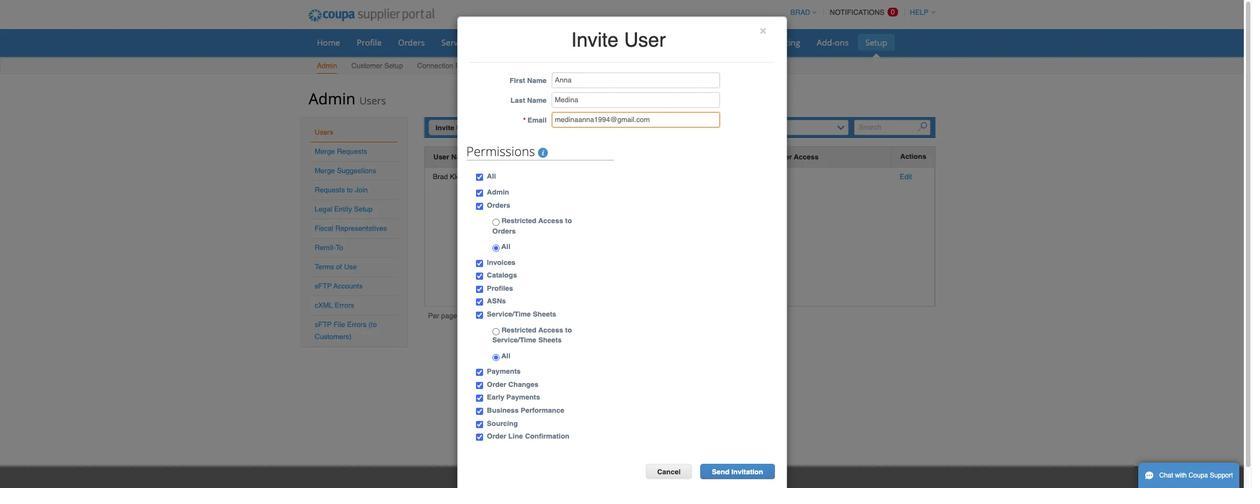 Task type: locate. For each thing, give the bounding box(es) containing it.
invoices left 'catalogs' link
[[568, 37, 599, 48]]

1 horizontal spatial sourcing
[[767, 37, 801, 48]]

× button
[[760, 24, 767, 37]]

merge down merge requests
[[315, 167, 335, 175]]

1 horizontal spatial user
[[456, 124, 472, 132]]

1 vertical spatial invite
[[436, 124, 454, 132]]

to inside 'restricted access to orders'
[[565, 217, 572, 225]]

0 vertical spatial catalogs
[[615, 37, 648, 48]]

2 horizontal spatial user
[[624, 29, 666, 51]]

1 vertical spatial service/time sheets
[[487, 310, 557, 318]]

0 vertical spatial name
[[527, 77, 547, 85]]

per
[[428, 312, 439, 320]]

| left 10
[[471, 313, 473, 321]]

sourcing right × "button"
[[767, 37, 801, 48]]

to inside restricted access to service/time sheets
[[565, 326, 572, 334]]

1 order from the top
[[487, 380, 507, 389]]

sheets up restricted access to service/time sheets
[[533, 310, 557, 318]]

sheets up 'first'
[[493, 37, 519, 48]]

access inside 'restricted access to orders'
[[539, 217, 563, 225]]

restricted for service/time
[[502, 326, 537, 334]]

requests down service/time sheets link
[[456, 62, 486, 70]]

service/time up connection requests
[[442, 37, 491, 48]]

service/time down asns
[[487, 310, 531, 318]]

merge down users link
[[315, 147, 335, 156]]

remit-
[[315, 244, 336, 252]]

1 merge from the top
[[315, 147, 335, 156]]

1 vertical spatial sheets
[[533, 310, 557, 318]]

None checkbox
[[476, 174, 483, 181], [476, 203, 483, 210], [476, 273, 483, 280], [476, 286, 483, 293], [476, 299, 483, 306], [476, 382, 483, 389], [476, 395, 483, 402], [476, 174, 483, 181], [476, 203, 483, 210], [476, 273, 483, 280], [476, 286, 483, 293], [476, 299, 483, 306], [476, 382, 483, 389], [476, 395, 483, 402]]

0 vertical spatial restricted
[[502, 217, 537, 225]]

sftp up the customers)
[[315, 321, 332, 329]]

1 vertical spatial business performance
[[487, 406, 565, 415]]

sourcing
[[767, 37, 801, 48], [487, 419, 518, 428]]

requests for connection requests
[[456, 62, 486, 70]]

1 horizontal spatial customer
[[759, 153, 792, 161]]

admin users
[[309, 88, 386, 109]]

admin down klobrad84@gmail.com
[[487, 188, 509, 196]]

connection
[[417, 62, 454, 70]]

1 vertical spatial all
[[500, 243, 511, 251]]

Search text field
[[854, 120, 931, 135]]

email button
[[489, 151, 508, 163]]

sftp for sftp accounts
[[315, 282, 332, 290]]

home link
[[310, 34, 348, 51]]

sftp file errors (to customers)
[[315, 321, 377, 341]]

send invitation button
[[701, 464, 775, 479]]

1 horizontal spatial email
[[528, 116, 547, 125]]

service/time sheets up restricted access to service/time sheets
[[487, 310, 557, 318]]

customer inside customer access button
[[759, 153, 792, 161]]

send invitation
[[712, 468, 764, 476]]

1 vertical spatial errors
[[347, 321, 367, 329]]

remit-to
[[315, 244, 343, 252]]

order up early
[[487, 380, 507, 389]]

0 vertical spatial order
[[487, 380, 507, 389]]

coupa supplier portal image
[[301, 2, 442, 29], [595, 477, 650, 488]]

1 vertical spatial sftp
[[315, 321, 332, 329]]

changes
[[509, 380, 539, 389]]

1 | from the left
[[471, 313, 473, 321]]

1 vertical spatial coupa supplier portal image
[[595, 477, 650, 488]]

merge
[[315, 147, 335, 156], [315, 167, 335, 175]]

0 horizontal spatial catalogs
[[487, 271, 517, 280]]

invoices up profiles
[[487, 258, 516, 267]]

customer
[[352, 62, 383, 70], [759, 153, 792, 161]]

errors down accounts
[[335, 301, 354, 310]]

0 vertical spatial email
[[528, 116, 547, 125]]

restricted down klobrad84@gmail.com "link"
[[502, 217, 537, 225]]

1 restricted from the top
[[502, 217, 537, 225]]

1 vertical spatial sourcing
[[487, 419, 518, 428]]

2 vertical spatial admin
[[487, 188, 509, 196]]

1 horizontal spatial setup
[[384, 62, 403, 70]]

user up user name
[[456, 124, 472, 132]]

1 vertical spatial merge
[[315, 167, 335, 175]]

sftp
[[315, 282, 332, 290], [315, 321, 332, 329]]

setup
[[866, 37, 888, 48], [384, 62, 403, 70], [354, 205, 373, 213]]

name inside the user name button
[[451, 153, 471, 161]]

setup down join
[[354, 205, 373, 213]]

catalogs
[[615, 37, 648, 48], [487, 271, 517, 280]]

navigation containing per page
[[428, 311, 502, 323]]

restricted down 15 button
[[502, 326, 537, 334]]

performance up confirmation
[[521, 406, 565, 415]]

errors
[[335, 301, 354, 310], [347, 321, 367, 329]]

user up first name "text field"
[[624, 29, 666, 51]]

support
[[1210, 472, 1234, 479]]

0 vertical spatial sftp
[[315, 282, 332, 290]]

0 horizontal spatial email
[[489, 153, 508, 161]]

2 vertical spatial all
[[500, 352, 511, 360]]

email right * at the top left of the page
[[528, 116, 547, 125]]

klobrad84@gmail.com link
[[488, 173, 559, 181]]

admin down admin link
[[309, 88, 356, 109]]

access for customer access
[[794, 153, 819, 161]]

user name button
[[434, 151, 471, 163]]

to
[[347, 186, 353, 194], [565, 217, 572, 225], [565, 326, 572, 334]]

0 vertical spatial coupa supplier portal image
[[301, 2, 442, 29]]

sourcing up the line
[[487, 419, 518, 428]]

1 horizontal spatial invoices
[[568, 37, 599, 48]]

users up merge requests
[[315, 128, 333, 136]]

0 vertical spatial merge
[[315, 147, 335, 156]]

sheets
[[493, 37, 519, 48], [533, 310, 557, 318], [539, 336, 562, 344]]

first
[[510, 77, 525, 85]]

1 horizontal spatial performance
[[701, 37, 751, 48]]

1 vertical spatial order
[[487, 432, 507, 441]]

customers)
[[315, 333, 352, 341]]

use
[[344, 263, 357, 271]]

1 horizontal spatial catalogs
[[615, 37, 648, 48]]

status button
[[576, 151, 598, 163]]

order for order line confirmation
[[487, 432, 507, 441]]

1 horizontal spatial business performance
[[665, 37, 751, 48]]

None text field
[[552, 112, 720, 128]]

| 10 | 15
[[471, 313, 499, 321]]

representatives
[[335, 224, 387, 233]]

1 vertical spatial restricted
[[502, 326, 537, 334]]

customer for customer access
[[759, 153, 792, 161]]

email up klobrad84@gmail.com
[[489, 153, 508, 161]]

2 vertical spatial sheets
[[539, 336, 562, 344]]

restricted
[[502, 217, 537, 225], [502, 326, 537, 334]]

1 horizontal spatial |
[[487, 313, 488, 321]]

0 horizontal spatial invite user
[[436, 124, 472, 132]]

2 vertical spatial user
[[434, 153, 449, 161]]

customer inside customer setup link
[[352, 62, 383, 70]]

name up klo
[[451, 153, 471, 161]]

requests
[[456, 62, 486, 70], [337, 147, 367, 156], [315, 186, 345, 194]]

admin down "home" link
[[317, 62, 337, 70]]

merge suggestions
[[315, 167, 376, 175]]

1 vertical spatial to
[[565, 217, 572, 225]]

1 vertical spatial catalogs
[[487, 271, 517, 280]]

edit link
[[900, 173, 912, 181]]

|
[[471, 313, 473, 321], [487, 313, 488, 321]]

2 horizontal spatial setup
[[866, 37, 888, 48]]

1 horizontal spatial users
[[360, 94, 386, 107]]

business right 'catalogs' link
[[665, 37, 698, 48]]

0 vertical spatial payments
[[487, 367, 521, 376]]

name right last at the left of the page
[[527, 96, 547, 105]]

setup link
[[858, 34, 895, 51]]

performance
[[701, 37, 751, 48], [521, 406, 565, 415]]

merge requests link
[[315, 147, 367, 156]]

restricted access to orders
[[493, 217, 572, 235]]

access inside button
[[794, 153, 819, 161]]

0 horizontal spatial setup
[[354, 205, 373, 213]]

1 vertical spatial invite user
[[436, 124, 472, 132]]

name for user name
[[451, 153, 471, 161]]

0 vertical spatial access
[[794, 153, 819, 161]]

2 restricted from the top
[[502, 326, 537, 334]]

1 horizontal spatial invite user
[[572, 29, 666, 51]]

performance left ×
[[701, 37, 751, 48]]

restricted inside 'restricted access to orders'
[[502, 217, 537, 225]]

invite
[[572, 29, 619, 51], [436, 124, 454, 132]]

join
[[355, 186, 368, 194]]

admin
[[317, 62, 337, 70], [309, 88, 356, 109], [487, 188, 509, 196]]

2 vertical spatial name
[[451, 153, 471, 161]]

all down the email button on the top of the page
[[487, 172, 496, 181]]

None radio
[[493, 219, 500, 226], [493, 354, 500, 361], [493, 219, 500, 226], [493, 354, 500, 361]]

invoices
[[568, 37, 599, 48], [487, 258, 516, 267]]

1 vertical spatial access
[[539, 217, 563, 225]]

profile
[[357, 37, 382, 48]]

1 vertical spatial performance
[[521, 406, 565, 415]]

access inside restricted access to service/time sheets
[[539, 326, 563, 334]]

sheets inside restricted access to service/time sheets
[[539, 336, 562, 344]]

payments up order changes
[[487, 367, 521, 376]]

navigation
[[428, 311, 502, 323]]

customer access button
[[759, 151, 819, 163]]

sourcing link
[[760, 34, 808, 51]]

1 vertical spatial payments
[[507, 393, 540, 402]]

invite user up user name
[[436, 124, 472, 132]]

2 vertical spatial service/time
[[493, 336, 537, 344]]

service/time sheets link
[[434, 34, 526, 51]]

1 vertical spatial customer
[[759, 153, 792, 161]]

0 vertical spatial sheets
[[493, 37, 519, 48]]

2 vertical spatial orders
[[493, 227, 516, 235]]

0 horizontal spatial sourcing
[[487, 419, 518, 428]]

line
[[509, 432, 523, 441]]

catalogs up profiles
[[487, 271, 517, 280]]

2 merge from the top
[[315, 167, 335, 175]]

| left 15 in the left bottom of the page
[[487, 313, 488, 321]]

restricted inside restricted access to service/time sheets
[[502, 326, 537, 334]]

customer setup link
[[351, 59, 404, 74]]

users down customer setup link
[[360, 94, 386, 107]]

0 vertical spatial sourcing
[[767, 37, 801, 48]]

customer setup
[[352, 62, 403, 70]]

admin link
[[316, 59, 338, 74]]

user up brad
[[434, 153, 449, 161]]

1 vertical spatial setup
[[384, 62, 403, 70]]

business down early
[[487, 406, 519, 415]]

catalogs link
[[608, 34, 655, 51]]

all for restricted access to service/time sheets
[[500, 352, 511, 360]]

2 vertical spatial to
[[565, 326, 572, 334]]

send
[[712, 468, 730, 476]]

payments
[[487, 367, 521, 376], [507, 393, 540, 402]]

1 vertical spatial requests
[[337, 147, 367, 156]]

0 horizontal spatial invoices
[[487, 258, 516, 267]]

business
[[665, 37, 698, 48], [487, 406, 519, 415]]

business performance link
[[657, 34, 758, 51]]

0 horizontal spatial |
[[471, 313, 473, 321]]

all up order changes
[[500, 352, 511, 360]]

errors left (to
[[347, 321, 367, 329]]

file
[[334, 321, 345, 329]]

1 vertical spatial name
[[527, 96, 547, 105]]

0 vertical spatial customer
[[352, 62, 383, 70]]

0 horizontal spatial customer
[[352, 62, 383, 70]]

all for restricted access to orders
[[500, 243, 511, 251]]

fiscal
[[315, 224, 333, 233]]

0 vertical spatial business
[[665, 37, 698, 48]]

None radio
[[493, 245, 500, 252], [493, 328, 500, 335], [493, 245, 500, 252], [493, 328, 500, 335]]

setup down the orders link
[[384, 62, 403, 70]]

business performance
[[665, 37, 751, 48], [487, 406, 565, 415]]

None checkbox
[[476, 190, 483, 197], [476, 260, 483, 267], [476, 312, 483, 319], [476, 369, 483, 376], [476, 408, 483, 415], [476, 421, 483, 428], [476, 434, 483, 441], [476, 190, 483, 197], [476, 260, 483, 267], [476, 312, 483, 319], [476, 369, 483, 376], [476, 408, 483, 415], [476, 421, 483, 428], [476, 434, 483, 441]]

all down 'restricted access to orders'
[[500, 243, 511, 251]]

15 button
[[488, 311, 502, 323]]

requests up legal
[[315, 186, 345, 194]]

orders inside 'restricted access to orders'
[[493, 227, 516, 235]]

sheets up changes on the left of page
[[539, 336, 562, 344]]

1 horizontal spatial business
[[665, 37, 698, 48]]

user inside button
[[434, 153, 449, 161]]

2 order from the top
[[487, 432, 507, 441]]

setup right ons
[[866, 37, 888, 48]]

payments down changes on the left of page
[[507, 393, 540, 402]]

2 vertical spatial access
[[539, 326, 563, 334]]

service/time down 15 button
[[493, 336, 537, 344]]

2 sftp from the top
[[315, 321, 332, 329]]

terms of use link
[[315, 263, 357, 271]]

0 vertical spatial setup
[[866, 37, 888, 48]]

name right 'first'
[[527, 77, 547, 85]]

service/time sheets up connection requests
[[442, 37, 519, 48]]

name
[[527, 77, 547, 85], [527, 96, 547, 105], [451, 153, 471, 161]]

sftp inside sftp file errors (to customers)
[[315, 321, 332, 329]]

sftp up cxml
[[315, 282, 332, 290]]

legal entity setup link
[[315, 205, 373, 213]]

first name
[[510, 77, 547, 85]]

0 horizontal spatial user
[[434, 153, 449, 161]]

orders link
[[391, 34, 432, 51]]

1 vertical spatial user
[[456, 124, 472, 132]]

service/time
[[442, 37, 491, 48], [487, 310, 531, 318], [493, 336, 537, 344]]

catalogs up first name "text field"
[[615, 37, 648, 48]]

cxml errors link
[[315, 301, 354, 310]]

(to
[[369, 321, 377, 329]]

edit
[[900, 173, 912, 181]]

1 sftp from the top
[[315, 282, 332, 290]]

invite user up first name "text field"
[[572, 29, 666, 51]]

0 horizontal spatial coupa supplier portal image
[[301, 2, 442, 29]]

0 vertical spatial users
[[360, 94, 386, 107]]

invite user
[[572, 29, 666, 51], [436, 124, 472, 132]]

1 vertical spatial users
[[315, 128, 333, 136]]

name for first name
[[527, 77, 547, 85]]

0 vertical spatial errors
[[335, 301, 354, 310]]

order left the line
[[487, 432, 507, 441]]

users link
[[315, 128, 333, 136]]

0 vertical spatial requests
[[456, 62, 486, 70]]

0 horizontal spatial performance
[[521, 406, 565, 415]]

0 horizontal spatial business
[[487, 406, 519, 415]]

connection requests
[[417, 62, 486, 70]]

requests up suggestions
[[337, 147, 367, 156]]



Task type: vqa. For each thing, say whether or not it's contained in the screenshot.
Chemicals And Biologicals option
no



Task type: describe. For each thing, give the bounding box(es) containing it.
terms of use
[[315, 263, 357, 271]]

0 vertical spatial admin
[[317, 62, 337, 70]]

cancel
[[657, 468, 681, 476]]

0 horizontal spatial invite
[[436, 124, 454, 132]]

chat with coupa support
[[1160, 472, 1234, 479]]

fiscal representatives
[[315, 224, 387, 233]]

confirmation
[[525, 432, 570, 441]]

early
[[487, 393, 505, 402]]

of
[[336, 263, 342, 271]]

add-
[[817, 37, 835, 48]]

invoices link
[[560, 34, 606, 51]]

sftp file errors (to customers) link
[[315, 321, 377, 341]]

klo
[[450, 173, 460, 181]]

invite user link
[[429, 120, 479, 135]]

user name
[[434, 153, 471, 161]]

errors inside sftp file errors (to customers)
[[347, 321, 367, 329]]

1 vertical spatial invoices
[[487, 258, 516, 267]]

entity
[[334, 205, 352, 213]]

brad
[[433, 173, 448, 181]]

sftp accounts
[[315, 282, 363, 290]]

1 horizontal spatial coupa supplier portal image
[[595, 477, 650, 488]]

to for restricted access to orders
[[565, 217, 572, 225]]

0 horizontal spatial users
[[315, 128, 333, 136]]

asns
[[487, 297, 506, 305]]

0 vertical spatial service/time
[[442, 37, 491, 48]]

customer for customer setup
[[352, 62, 383, 70]]

coupa
[[1189, 472, 1209, 479]]

search image
[[918, 122, 928, 132]]

Last Name text field
[[552, 93, 720, 108]]

0 vertical spatial invoices
[[568, 37, 599, 48]]

merge requests
[[315, 147, 367, 156]]

1 vertical spatial admin
[[309, 88, 356, 109]]

1 vertical spatial business
[[487, 406, 519, 415]]

klobrad84@gmail.com
[[488, 173, 559, 181]]

0 vertical spatial invite user
[[572, 29, 666, 51]]

1 vertical spatial service/time
[[487, 310, 531, 318]]

0 vertical spatial orders
[[398, 37, 425, 48]]

name for last name
[[527, 96, 547, 105]]

customer access
[[759, 153, 819, 161]]

early payments
[[487, 393, 540, 402]]

restricted for orders
[[502, 217, 537, 225]]

connection requests link
[[417, 59, 486, 74]]

0 vertical spatial performance
[[701, 37, 751, 48]]

merge suggestions link
[[315, 167, 376, 175]]

2 | from the left
[[487, 313, 488, 321]]

1 vertical spatial email
[[489, 153, 508, 161]]

last name
[[511, 96, 547, 105]]

to
[[336, 244, 343, 252]]

access for restricted access to orders
[[539, 217, 563, 225]]

profile link
[[350, 34, 389, 51]]

0 vertical spatial all
[[487, 172, 496, 181]]

cancel button
[[646, 464, 692, 479]]

with
[[1176, 472, 1187, 479]]

profiles
[[487, 284, 513, 292]]

sheets inside service/time sheets link
[[493, 37, 519, 48]]

terms
[[315, 263, 334, 271]]

invitation
[[732, 468, 764, 476]]

per page
[[428, 312, 457, 320]]

*
[[523, 116, 526, 125]]

10 button
[[473, 311, 487, 323]]

merge for merge requests
[[315, 147, 335, 156]]

First Name text field
[[552, 73, 720, 88]]

0 vertical spatial user
[[624, 29, 666, 51]]

×
[[760, 24, 767, 37]]

add-ons
[[817, 37, 849, 48]]

chat with coupa support button
[[1139, 463, 1240, 488]]

remit-to link
[[315, 244, 343, 252]]

add-ons link
[[810, 34, 856, 51]]

requests for merge requests
[[337, 147, 367, 156]]

last
[[511, 96, 525, 105]]

requests to join
[[315, 186, 368, 194]]

cxml
[[315, 301, 333, 310]]

restricted access to service/time sheets
[[493, 326, 572, 344]]

status
[[576, 153, 598, 161]]

suggestions
[[337, 167, 376, 175]]

order line confirmation
[[487, 432, 570, 441]]

brad klo
[[433, 173, 460, 181]]

1 vertical spatial orders
[[487, 201, 511, 209]]

requests to join link
[[315, 186, 368, 194]]

page
[[441, 312, 457, 320]]

0 horizontal spatial business performance
[[487, 406, 565, 415]]

0 vertical spatial service/time sheets
[[442, 37, 519, 48]]

service/time inside restricted access to service/time sheets
[[493, 336, 537, 344]]

1 horizontal spatial invite
[[572, 29, 619, 51]]

sftp accounts link
[[315, 282, 363, 290]]

2 vertical spatial requests
[[315, 186, 345, 194]]

10
[[476, 313, 484, 321]]

* email
[[523, 116, 547, 125]]

access for restricted access to service/time sheets
[[539, 326, 563, 334]]

0 vertical spatial to
[[347, 186, 353, 194]]

info image
[[539, 148, 548, 158]]

order for order changes
[[487, 380, 507, 389]]

cxml errors
[[315, 301, 354, 310]]

legal
[[315, 205, 332, 213]]

merge for merge suggestions
[[315, 167, 335, 175]]

users inside admin users
[[360, 94, 386, 107]]

home
[[317, 37, 340, 48]]

2 vertical spatial setup
[[354, 205, 373, 213]]

to for restricted access to service/time sheets
[[565, 326, 572, 334]]

15
[[491, 313, 499, 321]]

permissions
[[467, 143, 539, 160]]

sftp for sftp file errors (to customers)
[[315, 321, 332, 329]]

accounts
[[334, 282, 363, 290]]



